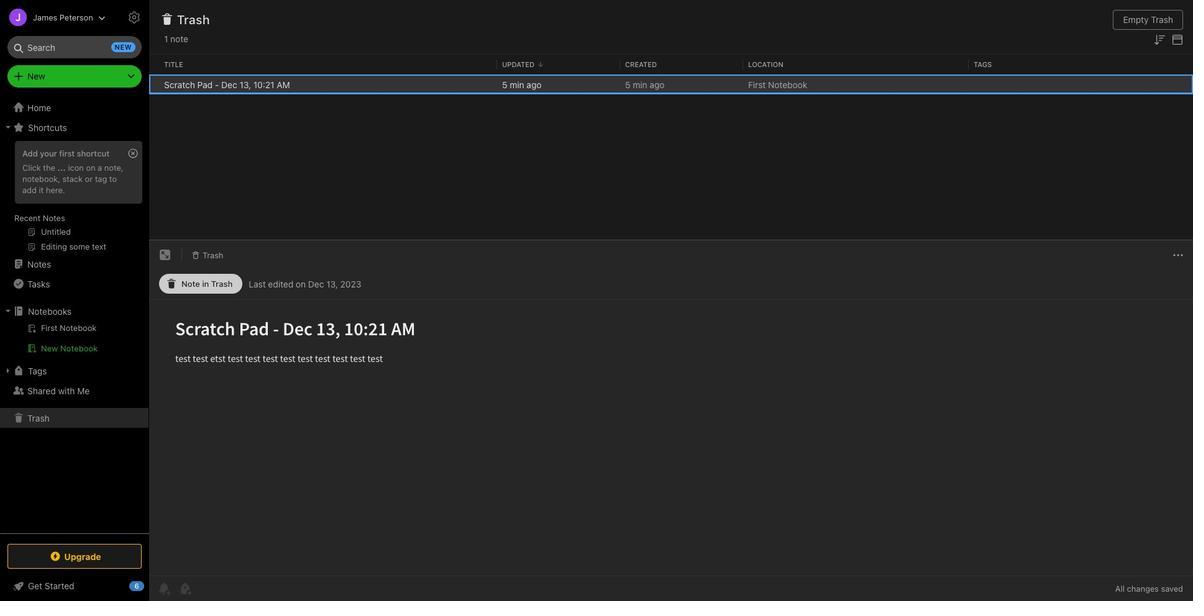 Task type: locate. For each thing, give the bounding box(es) containing it.
trash up note
[[177, 12, 210, 27]]

ago
[[527, 79, 542, 90], [650, 79, 665, 90]]

click to collapse image
[[144, 579, 154, 594]]

trash up 'sort options' field
[[1151, 14, 1173, 25]]

it
[[39, 185, 44, 195]]

new up tags button
[[41, 344, 58, 354]]

new
[[27, 71, 45, 81], [41, 344, 58, 354]]

notebook
[[768, 79, 807, 90], [60, 344, 98, 354]]

1 vertical spatial on
[[296, 279, 306, 289]]

1 vertical spatial new
[[41, 344, 58, 354]]

tree
[[0, 98, 149, 533]]

0 vertical spatial notebook
[[768, 79, 807, 90]]

tags
[[974, 60, 992, 68], [28, 366, 47, 376]]

or
[[85, 174, 93, 184]]

row group
[[149, 75, 1193, 94]]

dec
[[221, 79, 237, 90], [308, 279, 324, 289]]

0 vertical spatial dec
[[221, 79, 237, 90]]

new button
[[7, 65, 142, 88]]

pad
[[197, 79, 213, 90]]

0 horizontal spatial 13,
[[240, 79, 251, 90]]

group inside tree
[[0, 137, 149, 259]]

notes up tasks
[[27, 259, 51, 269]]

5 down "updated"
[[502, 79, 507, 90]]

add a reminder image
[[157, 582, 172, 597]]

get started
[[28, 581, 74, 592]]

first notebook
[[748, 79, 807, 90]]

13, left 2023
[[326, 279, 338, 289]]

0 vertical spatial notes
[[43, 213, 65, 223]]

1 5 from the left
[[502, 79, 507, 90]]

1 horizontal spatial tags
[[974, 60, 992, 68]]

new inside popup button
[[27, 71, 45, 81]]

1 vertical spatial tags
[[28, 366, 47, 376]]

View options field
[[1167, 31, 1185, 47]]

saved
[[1161, 584, 1183, 594]]

dec right -
[[221, 79, 237, 90]]

0 vertical spatial on
[[86, 163, 95, 173]]

min down 'created'
[[633, 79, 647, 90]]

group
[[0, 137, 149, 259]]

new for new
[[27, 71, 45, 81]]

notes right recent
[[43, 213, 65, 223]]

new for new notebook
[[41, 344, 58, 354]]

0 horizontal spatial 5 min ago
[[502, 79, 542, 90]]

on
[[86, 163, 95, 173], [296, 279, 306, 289]]

0 horizontal spatial notebook
[[60, 344, 98, 354]]

5 down 'created'
[[625, 79, 630, 90]]

stack
[[62, 174, 83, 184]]

1 min from the left
[[510, 79, 524, 90]]

13, inside note window element
[[326, 279, 338, 289]]

13, left 10:21
[[240, 79, 251, 90]]

1 vertical spatial dec
[[308, 279, 324, 289]]

tasks button
[[0, 274, 149, 294]]

add
[[22, 185, 37, 195]]

created
[[625, 60, 657, 68]]

1 5 min ago from the left
[[502, 79, 542, 90]]

in
[[202, 279, 209, 289]]

0 vertical spatial 13,
[[240, 79, 251, 90]]

0 horizontal spatial 5
[[502, 79, 507, 90]]

0 horizontal spatial ago
[[527, 79, 542, 90]]

recent
[[14, 213, 41, 223]]

5 min ago down 'created'
[[625, 79, 665, 90]]

ago down "updated"
[[527, 79, 542, 90]]

...
[[57, 163, 66, 173]]

13, for 10:21
[[240, 79, 251, 90]]

expand tags image
[[3, 366, 13, 376]]

trash down shared
[[27, 413, 50, 424]]

tags inside button
[[28, 366, 47, 376]]

1 horizontal spatial notebook
[[768, 79, 807, 90]]

0 horizontal spatial on
[[86, 163, 95, 173]]

1 horizontal spatial 5
[[625, 79, 630, 90]]

empty trash button
[[1113, 10, 1183, 30]]

1 horizontal spatial ago
[[650, 79, 665, 90]]

notebook inside button
[[60, 344, 98, 354]]

trash inside button
[[203, 250, 223, 260]]

scratch pad - dec 13, 10:21 am
[[164, 79, 290, 90]]

1 horizontal spatial min
[[633, 79, 647, 90]]

started
[[45, 581, 74, 592]]

new up home
[[27, 71, 45, 81]]

notebook down the location
[[768, 79, 807, 90]]

Search text field
[[16, 36, 133, 58]]

1 vertical spatial 13,
[[326, 279, 338, 289]]

2 5 from the left
[[625, 79, 630, 90]]

note in trash
[[181, 279, 233, 289]]

new notebook
[[41, 344, 98, 354]]

updated
[[502, 60, 535, 68]]

new notebook button
[[0, 341, 149, 356]]

shortcut
[[77, 149, 109, 158]]

shortcuts
[[28, 122, 67, 133]]

note
[[170, 34, 188, 44]]

ago down 'created'
[[650, 79, 665, 90]]

2 min from the left
[[633, 79, 647, 90]]

trash
[[177, 12, 210, 27], [1151, 14, 1173, 25], [203, 250, 223, 260], [211, 279, 233, 289], [27, 413, 50, 424]]

notes inside group
[[43, 213, 65, 223]]

0 horizontal spatial tags
[[28, 366, 47, 376]]

last edited on dec 13, 2023
[[249, 279, 361, 289]]

Sort options field
[[1152, 31, 1167, 47]]

title
[[164, 60, 183, 68]]

shared with me
[[27, 386, 90, 396]]

1 horizontal spatial on
[[296, 279, 306, 289]]

2 5 min ago from the left
[[625, 79, 665, 90]]

trash up note in trash
[[203, 250, 223, 260]]

new
[[115, 43, 132, 51]]

5 min ago down "updated"
[[502, 79, 542, 90]]

here.
[[46, 185, 65, 195]]

notebook up tags button
[[60, 344, 98, 354]]

notes
[[43, 213, 65, 223], [27, 259, 51, 269]]

5
[[502, 79, 507, 90], [625, 79, 630, 90]]

note
[[181, 279, 200, 289]]

empty
[[1123, 14, 1149, 25]]

group containing add your first shortcut
[[0, 137, 149, 259]]

note window element
[[149, 241, 1193, 602]]

dec left 2023
[[308, 279, 324, 289]]

min
[[510, 79, 524, 90], [633, 79, 647, 90]]

changes
[[1127, 584, 1159, 594]]

on right edited
[[296, 279, 306, 289]]

5 min ago
[[502, 79, 542, 90], [625, 79, 665, 90]]

home link
[[0, 98, 149, 117]]

0 horizontal spatial dec
[[221, 79, 237, 90]]

trash right "in"
[[211, 279, 233, 289]]

me
[[77, 386, 90, 396]]

dec inside note window element
[[308, 279, 324, 289]]

scratch
[[164, 79, 195, 90]]

0 vertical spatial tags
[[974, 60, 992, 68]]

0 horizontal spatial min
[[510, 79, 524, 90]]

min down "updated"
[[510, 79, 524, 90]]

1 horizontal spatial 13,
[[326, 279, 338, 289]]

new notebook group
[[0, 321, 149, 361]]

1 horizontal spatial dec
[[308, 279, 324, 289]]

your
[[40, 149, 57, 158]]

notebook for first notebook
[[768, 79, 807, 90]]

james
[[33, 12, 57, 22]]

shared
[[27, 386, 56, 396]]

13,
[[240, 79, 251, 90], [326, 279, 338, 289]]

trash inside tree
[[27, 413, 50, 424]]

row group containing scratch pad - dec 13, 10:21 am
[[149, 75, 1193, 94]]

Help and Learning task checklist field
[[0, 577, 149, 597]]

settings image
[[127, 10, 142, 25]]

cell
[[149, 75, 159, 94]]

new inside button
[[41, 344, 58, 354]]

tree containing home
[[0, 98, 149, 533]]

james peterson
[[33, 12, 93, 22]]

on left a
[[86, 163, 95, 173]]

0 vertical spatial new
[[27, 71, 45, 81]]

edited
[[268, 279, 293, 289]]

1 horizontal spatial 5 min ago
[[625, 79, 665, 90]]

1 vertical spatial notebook
[[60, 344, 98, 354]]



Task type: describe. For each thing, give the bounding box(es) containing it.
location
[[748, 60, 783, 68]]

notebooks link
[[0, 301, 149, 321]]

1 ago from the left
[[527, 79, 542, 90]]

last
[[249, 279, 266, 289]]

icon on a note, notebook, stack or tag to add it here.
[[22, 163, 123, 195]]

all
[[1115, 584, 1125, 594]]

dec for -
[[221, 79, 237, 90]]

add
[[22, 149, 38, 158]]

first
[[748, 79, 766, 90]]

shortcuts button
[[0, 117, 149, 137]]

trash inside button
[[1151, 14, 1173, 25]]

trash button
[[187, 247, 228, 264]]

1 note
[[164, 34, 188, 44]]

click the ...
[[22, 163, 66, 173]]

on inside icon on a note, notebook, stack or tag to add it here.
[[86, 163, 95, 173]]

note,
[[104, 163, 123, 173]]

More actions field
[[1171, 246, 1186, 265]]

add tag image
[[178, 582, 193, 597]]

dec for on
[[308, 279, 324, 289]]

2023
[[340, 279, 361, 289]]

icon
[[68, 163, 84, 173]]

with
[[58, 386, 75, 396]]

recent notes
[[14, 213, 65, 223]]

10:21
[[253, 79, 274, 90]]

-
[[215, 79, 219, 90]]

notes link
[[0, 254, 149, 274]]

13, for 2023
[[326, 279, 338, 289]]

click
[[22, 163, 41, 173]]

trash link
[[0, 408, 149, 428]]

notebook for new notebook
[[60, 344, 98, 354]]

shared with me link
[[0, 381, 149, 401]]

1
[[164, 34, 168, 44]]

tag
[[95, 174, 107, 184]]

all changes saved
[[1115, 584, 1183, 594]]

empty trash
[[1123, 14, 1173, 25]]

expand note image
[[158, 248, 173, 263]]

to
[[109, 174, 117, 184]]

notebook,
[[22, 174, 60, 184]]

Note Editor text field
[[149, 300, 1193, 576]]

upgrade
[[64, 552, 101, 562]]

6
[[134, 582, 139, 590]]

get
[[28, 581, 42, 592]]

am
[[277, 79, 290, 90]]

tasks
[[27, 279, 50, 289]]

first
[[59, 149, 75, 158]]

the
[[43, 163, 55, 173]]

peterson
[[60, 12, 93, 22]]

tags button
[[0, 361, 149, 381]]

2 ago from the left
[[650, 79, 665, 90]]

on inside note window element
[[296, 279, 306, 289]]

a
[[98, 163, 102, 173]]

1 vertical spatial notes
[[27, 259, 51, 269]]

upgrade button
[[7, 544, 142, 569]]

home
[[27, 102, 51, 113]]

notebooks
[[28, 306, 72, 317]]

new search field
[[16, 36, 135, 58]]

expand notebooks image
[[3, 306, 13, 316]]

Account field
[[0, 5, 105, 30]]

add your first shortcut
[[22, 149, 109, 158]]

more actions image
[[1171, 248, 1186, 263]]



Task type: vqa. For each thing, say whether or not it's contained in the screenshot.
Notebook within the row group
yes



